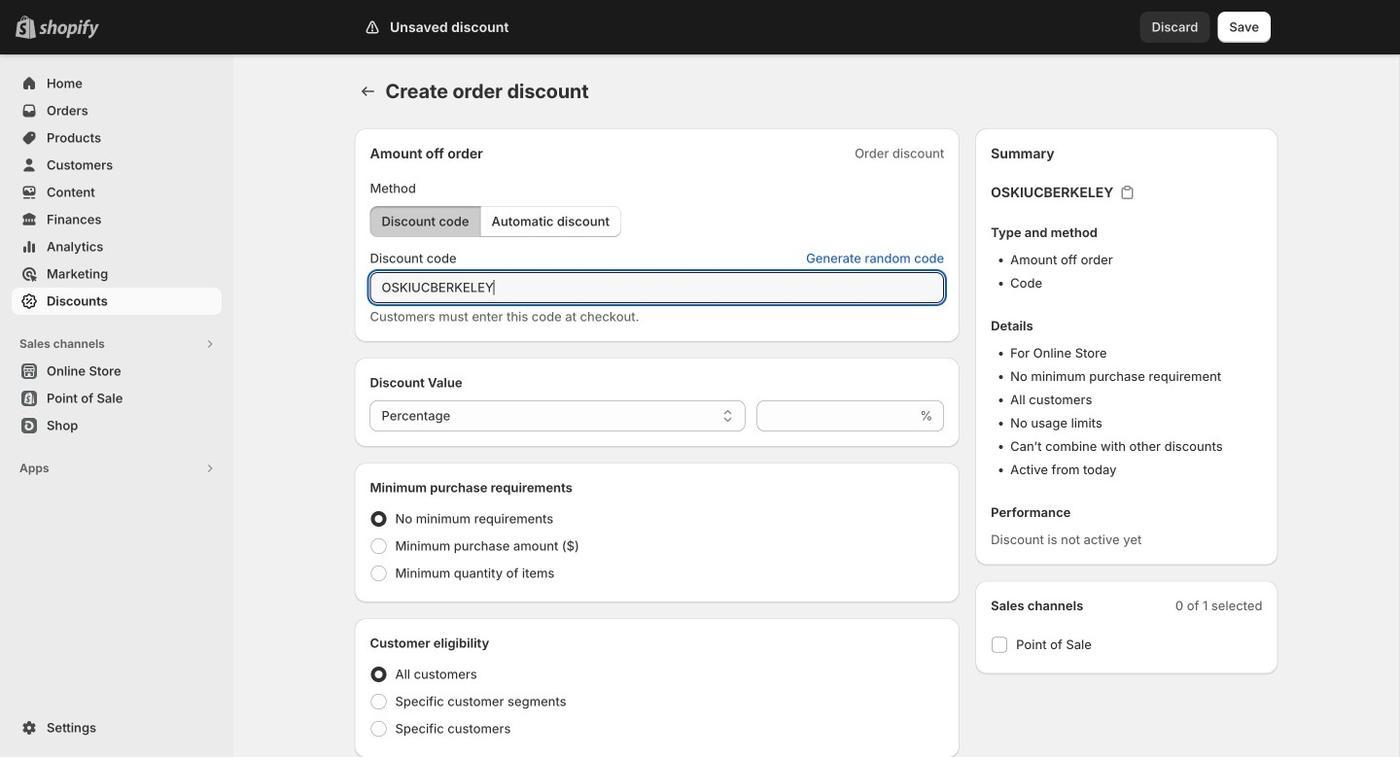 Task type: locate. For each thing, give the bounding box(es) containing it.
None text field
[[757, 401, 916, 432]]

shopify image
[[39, 19, 99, 39]]

None text field
[[370, 272, 944, 303]]



